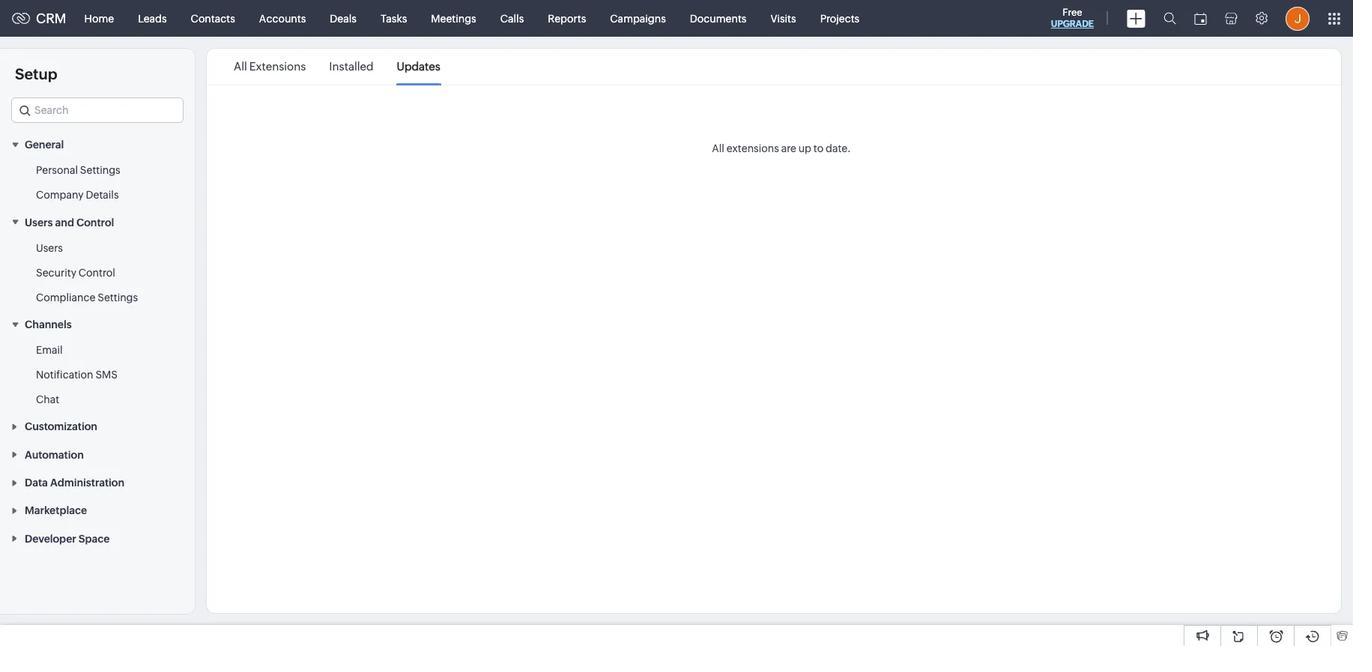 Task type: locate. For each thing, give the bounding box(es) containing it.
general region
[[0, 158, 195, 208]]

security
[[36, 267, 76, 279]]

users and control button
[[0, 208, 195, 236]]

up
[[799, 142, 812, 154]]

0 vertical spatial settings
[[80, 164, 120, 176]]

0 vertical spatial all
[[234, 60, 247, 73]]

0 vertical spatial control
[[76, 216, 114, 228]]

company details
[[36, 189, 119, 201]]

all left extensions
[[234, 60, 247, 73]]

upgrade
[[1051, 19, 1094, 29]]

to
[[814, 142, 824, 154]]

1 vertical spatial settings
[[98, 291, 138, 303]]

settings inside the "users and control" region
[[98, 291, 138, 303]]

users inside region
[[36, 242, 63, 254]]

control up compliance settings
[[79, 267, 115, 279]]

0 vertical spatial users
[[25, 216, 53, 228]]

users
[[25, 216, 53, 228], [36, 242, 63, 254]]

all for all extensions
[[234, 60, 247, 73]]

1 horizontal spatial all
[[712, 142, 725, 154]]

data administration
[[25, 477, 124, 489]]

control down details
[[76, 216, 114, 228]]

setup
[[15, 65, 57, 82]]

users and control
[[25, 216, 114, 228]]

customization button
[[0, 412, 195, 440]]

company details link
[[36, 188, 119, 203]]

settings
[[80, 164, 120, 176], [98, 291, 138, 303]]

space
[[79, 533, 110, 545]]

personal settings link
[[36, 163, 120, 178]]

are
[[781, 142, 797, 154]]

channels region
[[0, 338, 195, 412]]

general button
[[0, 130, 195, 158]]

date.
[[826, 142, 851, 154]]

deals link
[[318, 0, 369, 36]]

channels button
[[0, 310, 195, 338]]

all left the extensions
[[712, 142, 725, 154]]

control
[[76, 216, 114, 228], [79, 267, 115, 279]]

extensions
[[249, 60, 306, 73]]

tasks
[[381, 12, 407, 24]]

settings up details
[[80, 164, 120, 176]]

updates link
[[397, 49, 441, 84]]

1 vertical spatial users
[[36, 242, 63, 254]]

all
[[234, 60, 247, 73], [712, 142, 725, 154]]

notification sms
[[36, 369, 118, 381]]

accounts link
[[247, 0, 318, 36]]

users left and
[[25, 216, 53, 228]]

compliance settings link
[[36, 290, 138, 305]]

None field
[[11, 97, 184, 123]]

0 horizontal spatial all
[[234, 60, 247, 73]]

personal
[[36, 164, 78, 176]]

settings inside general region
[[80, 164, 120, 176]]

crm link
[[12, 10, 66, 26]]

1 vertical spatial all
[[712, 142, 725, 154]]

users up security at the left top
[[36, 242, 63, 254]]

meetings
[[431, 12, 476, 24]]

company
[[36, 189, 84, 201]]

data administration button
[[0, 468, 195, 496]]

search element
[[1155, 0, 1186, 37]]

create menu image
[[1127, 9, 1146, 27]]

control inside users and control dropdown button
[[76, 216, 114, 228]]

security control link
[[36, 265, 115, 280]]

settings up channels dropdown button
[[98, 291, 138, 303]]

calls
[[500, 12, 524, 24]]

1 vertical spatial control
[[79, 267, 115, 279]]

data
[[25, 477, 48, 489]]

free
[[1063, 7, 1083, 18]]

all for all extensions are up to date.
[[712, 142, 725, 154]]

settings for compliance settings
[[98, 291, 138, 303]]

users inside dropdown button
[[25, 216, 53, 228]]

marketplace
[[25, 505, 87, 517]]

updates
[[397, 60, 441, 73]]

notification
[[36, 369, 93, 381]]

campaigns
[[610, 12, 666, 24]]

general
[[25, 139, 64, 151]]

marketplace button
[[0, 496, 195, 524]]

leads
[[138, 12, 167, 24]]

search image
[[1164, 12, 1177, 25]]

chat
[[36, 393, 59, 405]]

home
[[84, 12, 114, 24]]

campaigns link
[[598, 0, 678, 36]]

email link
[[36, 343, 63, 358]]

all extensions
[[234, 60, 306, 73]]

leads link
[[126, 0, 179, 36]]

visits
[[771, 12, 796, 24]]



Task type: vqa. For each thing, say whether or not it's contained in the screenshot.
row group
no



Task type: describe. For each thing, give the bounding box(es) containing it.
accounts
[[259, 12, 306, 24]]

email
[[36, 344, 63, 356]]

extensions
[[727, 142, 779, 154]]

reports link
[[536, 0, 598, 36]]

installed
[[329, 60, 374, 73]]

profile element
[[1277, 0, 1319, 36]]

sms
[[95, 369, 118, 381]]

chat link
[[36, 392, 59, 407]]

developer space button
[[0, 524, 195, 552]]

crm
[[36, 10, 66, 26]]

profile image
[[1286, 6, 1310, 30]]

developer
[[25, 533, 76, 545]]

projects link
[[808, 0, 872, 36]]

users link
[[36, 240, 63, 255]]

and
[[55, 216, 74, 228]]

customization
[[25, 421, 97, 433]]

Search text field
[[12, 98, 183, 122]]

home link
[[72, 0, 126, 36]]

users and control region
[[0, 236, 195, 310]]

projects
[[820, 12, 860, 24]]

users for users
[[36, 242, 63, 254]]

documents link
[[678, 0, 759, 36]]

automation button
[[0, 440, 195, 468]]

compliance settings
[[36, 291, 138, 303]]

all extensions are up to date.
[[712, 142, 851, 154]]

personal settings
[[36, 164, 120, 176]]

installed link
[[329, 49, 374, 84]]

developer space
[[25, 533, 110, 545]]

compliance
[[36, 291, 95, 303]]

documents
[[690, 12, 747, 24]]

free upgrade
[[1051, 7, 1094, 29]]

details
[[86, 189, 119, 201]]

channels
[[25, 319, 72, 331]]

calendar image
[[1195, 12, 1207, 24]]

contacts
[[191, 12, 235, 24]]

calls link
[[488, 0, 536, 36]]

notification sms link
[[36, 367, 118, 382]]

users for users and control
[[25, 216, 53, 228]]

tasks link
[[369, 0, 419, 36]]

security control
[[36, 267, 115, 279]]

administration
[[50, 477, 124, 489]]

meetings link
[[419, 0, 488, 36]]

create menu element
[[1118, 0, 1155, 36]]

automation
[[25, 449, 84, 461]]

reports
[[548, 12, 586, 24]]

all extensions link
[[234, 49, 306, 84]]

settings for personal settings
[[80, 164, 120, 176]]

contacts link
[[179, 0, 247, 36]]

control inside security control link
[[79, 267, 115, 279]]

visits link
[[759, 0, 808, 36]]

deals
[[330, 12, 357, 24]]



